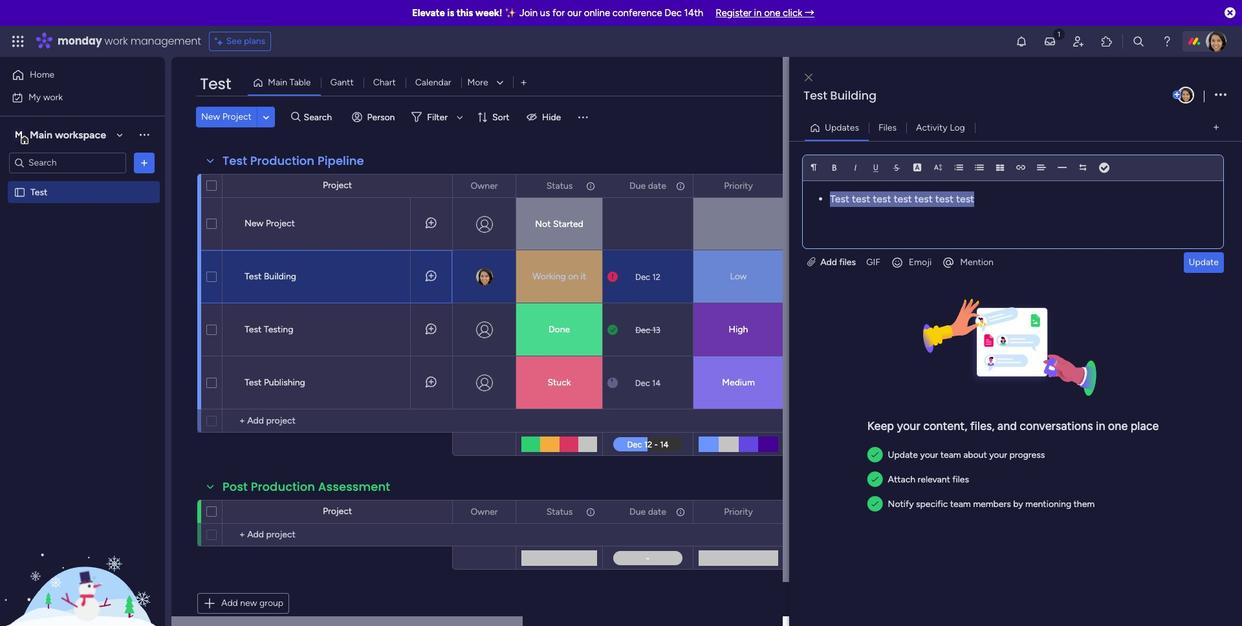 Task type: locate. For each thing, give the bounding box(es) containing it.
lottie animation element
[[0, 496, 165, 626]]

update button
[[1184, 252, 1224, 273]]

0 vertical spatial work
[[105, 34, 128, 49]]

notify
[[888, 499, 914, 510]]

test
[[200, 73, 231, 94], [804, 87, 827, 104], [223, 153, 247, 169], [30, 187, 47, 198], [245, 271, 262, 282], [245, 324, 262, 335], [245, 377, 262, 388]]

update your team about your progress
[[888, 449, 1045, 460]]

1 vertical spatial new
[[245, 218, 264, 229]]

one left click
[[764, 7, 781, 19]]

content,
[[923, 419, 968, 433]]

1 horizontal spatial one
[[1108, 419, 1128, 433]]

activity log button
[[907, 117, 975, 138]]

test left publishing
[[245, 377, 262, 388]]

0 horizontal spatial add view image
[[521, 78, 527, 88]]

0 vertical spatial in
[[754, 7, 762, 19]]

test list box
[[0, 179, 165, 378]]

0 vertical spatial update
[[1189, 257, 1219, 268]]

0 vertical spatial owner field
[[467, 179, 501, 193]]

test up the new project button
[[200, 73, 231, 94]]

1 due date from the top
[[630, 180, 666, 191]]

team right 'specific' at bottom right
[[950, 499, 971, 510]]

team left about
[[941, 449, 961, 460]]

new
[[201, 111, 220, 122], [245, 218, 264, 229]]

about
[[964, 449, 987, 460]]

in left place
[[1096, 419, 1106, 433]]

date
[[648, 180, 666, 191], [648, 506, 666, 517]]

team for about
[[941, 449, 961, 460]]

1 vertical spatial owner field
[[467, 505, 501, 519]]

work right monday
[[105, 34, 128, 49]]

files
[[879, 122, 897, 133]]

options image
[[138, 156, 151, 169], [585, 175, 594, 197], [675, 175, 684, 197], [498, 501, 507, 523], [675, 501, 684, 523]]

main inside button
[[268, 77, 287, 88]]

Search in workspace field
[[27, 155, 108, 170]]

+ add project text field down the post production assessment field
[[229, 527, 334, 543]]

0 horizontal spatial main
[[30, 128, 52, 141]]

0 horizontal spatial column information image
[[586, 507, 596, 517]]

new
[[240, 598, 257, 609]]

keep your content, files, and conversations in one place
[[867, 419, 1159, 433]]

0 vertical spatial priority
[[724, 180, 753, 191]]

james peterson image
[[1206, 31, 1227, 52], [1178, 87, 1194, 104]]

6 test from the left
[[956, 193, 975, 205]]

done
[[549, 324, 570, 335]]

1 vertical spatial owner
[[471, 506, 498, 517]]

post production assessment
[[223, 479, 390, 495]]

0 horizontal spatial in
[[754, 7, 762, 19]]

1 horizontal spatial update
[[1189, 257, 1219, 268]]

0 horizontal spatial james peterson image
[[1178, 87, 1194, 104]]

project left angle down icon
[[222, 111, 252, 122]]

1 vertical spatial due date field
[[626, 505, 670, 519]]

4 test from the left
[[915, 193, 933, 205]]

production for test
[[250, 153, 315, 169]]

2 due from the top
[[630, 506, 646, 517]]

your up "attach relevant files"
[[920, 449, 938, 460]]

0 vertical spatial add
[[821, 257, 837, 268]]

1 vertical spatial status
[[547, 506, 573, 517]]

0 vertical spatial add view image
[[521, 78, 527, 88]]

1 vertical spatial james peterson image
[[1178, 87, 1194, 104]]

due for 1st due date field from the top
[[630, 180, 646, 191]]

in
[[754, 7, 762, 19], [1096, 419, 1106, 433]]

dec for dec 12
[[635, 272, 650, 282]]

add view image
[[521, 78, 527, 88], [1214, 123, 1219, 133]]

0 vertical spatial due date
[[630, 180, 666, 191]]

+ Add project text field
[[229, 413, 334, 429], [229, 527, 334, 543]]

1 vertical spatial test building
[[245, 271, 296, 282]]

mention
[[960, 257, 994, 268]]

1 vertical spatial add view image
[[1214, 123, 1219, 133]]

online
[[584, 7, 610, 19]]

test up test testing
[[245, 271, 262, 282]]

workspace selection element
[[12, 127, 108, 144]]

1 vertical spatial work
[[43, 92, 63, 103]]

column information image
[[586, 181, 596, 191], [676, 181, 686, 191]]

by
[[1013, 499, 1023, 510]]

0 horizontal spatial one
[[764, 7, 781, 19]]

0 vertical spatial new project
[[201, 111, 252, 122]]

one
[[764, 7, 781, 19], [1108, 419, 1128, 433]]

1 vertical spatial due date
[[630, 506, 666, 517]]

due date for 1st due date field from the top
[[630, 180, 666, 191]]

column information image for status
[[586, 507, 596, 517]]

2 status field from the top
[[543, 505, 576, 519]]

0 vertical spatial due
[[630, 180, 646, 191]]

1 date from the top
[[648, 180, 666, 191]]

members
[[973, 499, 1011, 510]]

test publishing
[[245, 377, 305, 388]]

lottie animation image
[[0, 496, 165, 626]]

click
[[783, 7, 803, 19]]

dec left 12
[[635, 272, 650, 282]]

test building inside field
[[804, 87, 877, 104]]

1 horizontal spatial column information image
[[676, 507, 686, 517]]

calendar button
[[406, 72, 461, 93]]

test inside list box
[[30, 187, 47, 198]]

2 status from the top
[[547, 506, 573, 517]]

sort button
[[472, 107, 517, 127]]

test building up updates
[[804, 87, 877, 104]]

main for main table
[[268, 77, 287, 88]]

0 vertical spatial production
[[250, 153, 315, 169]]

0 vertical spatial due date field
[[626, 179, 670, 193]]

2 column information image from the left
[[676, 507, 686, 517]]

1 vertical spatial in
[[1096, 419, 1106, 433]]

0 vertical spatial main
[[268, 77, 287, 88]]

column information image for due date
[[676, 507, 686, 517]]

1 vertical spatial one
[[1108, 419, 1128, 433]]

1 vertical spatial main
[[30, 128, 52, 141]]

1 vertical spatial team
[[950, 499, 971, 510]]

building
[[830, 87, 877, 104], [264, 271, 296, 282]]

this
[[457, 7, 473, 19]]

building up updates
[[830, 87, 877, 104]]

options image
[[1215, 86, 1227, 104], [498, 175, 507, 197], [585, 501, 594, 523], [765, 501, 775, 523]]

test right ﻿test
[[852, 193, 870, 205]]

0 vertical spatial james peterson image
[[1206, 31, 1227, 52]]

2 due date from the top
[[630, 506, 666, 517]]

one left place
[[1108, 419, 1128, 433]]

1 horizontal spatial main
[[268, 77, 287, 88]]

your right keep
[[897, 419, 921, 433]]

1 vertical spatial update
[[888, 449, 918, 460]]

1 column information image from the left
[[586, 507, 596, 517]]

add new group button
[[197, 593, 289, 614]]

2 due date field from the top
[[626, 505, 670, 519]]

0 vertical spatial one
[[764, 7, 781, 19]]

register in one click →
[[716, 7, 815, 19]]

Status field
[[543, 179, 576, 193], [543, 505, 576, 519]]

files left gif
[[839, 257, 856, 268]]

1 horizontal spatial work
[[105, 34, 128, 49]]

1 vertical spatial new project
[[245, 218, 295, 229]]

work for my
[[43, 92, 63, 103]]

conference
[[613, 7, 662, 19]]

main
[[268, 77, 287, 88], [30, 128, 52, 141]]

in right register
[[754, 7, 762, 19]]

project down test production pipeline field
[[266, 218, 295, 229]]

building up testing at the bottom of page
[[264, 271, 296, 282]]

emoji button
[[886, 252, 937, 273]]

strikethrough image
[[892, 163, 901, 172]]

1 horizontal spatial add
[[821, 257, 837, 268]]

home
[[30, 69, 54, 80]]

0 vertical spatial status field
[[543, 179, 576, 193]]

management
[[131, 34, 201, 49]]

test building up test testing
[[245, 271, 296, 282]]

dec 13
[[636, 325, 661, 335]]

dec
[[665, 7, 682, 19], [635, 272, 650, 282], [636, 325, 650, 335], [635, 378, 650, 388]]

production down 'v2 search' image
[[250, 153, 315, 169]]

1 vertical spatial production
[[251, 479, 315, 495]]

1 due from the top
[[630, 180, 646, 191]]

more
[[467, 77, 488, 88]]

add right dapulse attachment 'image'
[[821, 257, 837, 268]]

v2 overdue deadline image
[[608, 271, 618, 283]]

filter button
[[407, 107, 468, 127]]

0 horizontal spatial add
[[221, 598, 238, 609]]

monday work management
[[58, 34, 201, 49]]

test down strikethrough icon
[[894, 193, 912, 205]]

work for monday
[[105, 34, 128, 49]]

owner
[[471, 180, 498, 191], [471, 506, 498, 517]]

main right workspace 'icon' at the left top of page
[[30, 128, 52, 141]]

0 vertical spatial status
[[547, 180, 573, 191]]

files down update your team about your progress
[[953, 474, 969, 485]]

your right about
[[989, 449, 1008, 460]]

assessment
[[318, 479, 390, 495]]

working on it
[[532, 271, 586, 282]]

1 status field from the top
[[543, 179, 576, 193]]

menu image
[[577, 111, 590, 124]]

main table
[[268, 77, 311, 88]]

testing
[[264, 324, 293, 335]]

0 vertical spatial date
[[648, 180, 666, 191]]

new project
[[201, 111, 252, 122], [245, 218, 295, 229]]

log
[[950, 122, 965, 133]]

1 vertical spatial date
[[648, 506, 666, 517]]

team
[[941, 449, 961, 460], [950, 499, 971, 510]]

1 horizontal spatial in
[[1096, 419, 1106, 433]]

1 vertical spatial + add project text field
[[229, 527, 334, 543]]

1. numbers image
[[954, 163, 963, 172]]

line image
[[1058, 163, 1067, 172]]

dec left 13
[[636, 325, 650, 335]]

not
[[535, 219, 551, 230]]

calendar
[[415, 77, 451, 88]]

0 horizontal spatial work
[[43, 92, 63, 103]]

your for content,
[[897, 419, 921, 433]]

test
[[852, 193, 870, 205], [873, 193, 891, 205], [894, 193, 912, 205], [915, 193, 933, 205], [935, 193, 954, 205], [956, 193, 975, 205]]

column information image
[[586, 507, 596, 517], [676, 507, 686, 517]]

status for test production pipeline
[[547, 180, 573, 191]]

+ add project text field down publishing
[[229, 413, 334, 429]]

project down assessment
[[323, 506, 352, 517]]

add for add files
[[821, 257, 837, 268]]

test inside field
[[804, 87, 827, 104]]

Search field
[[301, 108, 339, 126]]

1 owner field from the top
[[467, 179, 501, 193]]

Owner field
[[467, 179, 501, 193], [467, 505, 501, 519]]

Due date field
[[626, 179, 670, 193], [626, 505, 670, 519]]

test down underline icon
[[873, 193, 891, 205]]

1 priority field from the top
[[721, 179, 756, 193]]

2 column information image from the left
[[676, 181, 686, 191]]

format image
[[809, 163, 819, 172]]

1 vertical spatial status field
[[543, 505, 576, 519]]

3 test from the left
[[894, 193, 912, 205]]

emoji
[[909, 257, 932, 268]]

work
[[105, 34, 128, 49], [43, 92, 63, 103]]

stuck
[[548, 377, 571, 388]]

elevate
[[412, 7, 445, 19]]

search everything image
[[1132, 35, 1145, 48]]

chart button
[[363, 72, 406, 93]]

your for team
[[920, 449, 938, 460]]

2 test from the left
[[873, 193, 891, 205]]

invite members image
[[1072, 35, 1085, 48]]

test down text color icon
[[915, 193, 933, 205]]

angle down image
[[263, 112, 269, 122]]

1 horizontal spatial files
[[953, 474, 969, 485]]

test down 1. numbers icon
[[956, 193, 975, 205]]

priority
[[724, 180, 753, 191], [724, 506, 753, 517]]

0 vertical spatial new
[[201, 111, 220, 122]]

0 horizontal spatial new
[[201, 111, 220, 122]]

work inside my work button
[[43, 92, 63, 103]]

dec left 14
[[635, 378, 650, 388]]

due date
[[630, 180, 666, 191], [630, 506, 666, 517]]

new project button
[[196, 107, 257, 127]]

workspace options image
[[138, 128, 151, 141]]

due for 1st due date field from the bottom
[[630, 506, 646, 517]]

test down size icon
[[935, 193, 954, 205]]

update for update your team about your progress
[[888, 449, 918, 460]]

1 vertical spatial add
[[221, 598, 238, 609]]

1 status from the top
[[547, 180, 573, 191]]

main for main workspace
[[30, 128, 52, 141]]

checklist image
[[1099, 163, 1110, 173]]

test down close 'icon'
[[804, 87, 827, 104]]

0 vertical spatial priority field
[[721, 179, 756, 193]]

status
[[547, 180, 573, 191], [547, 506, 573, 517]]

work right my
[[43, 92, 63, 103]]

1 horizontal spatial building
[[830, 87, 877, 104]]

add
[[821, 257, 837, 268], [221, 598, 238, 609]]

0 vertical spatial + add project text field
[[229, 413, 334, 429]]

0 vertical spatial test building
[[804, 87, 877, 104]]

0 horizontal spatial files
[[839, 257, 856, 268]]

production right post
[[251, 479, 315, 495]]

1 horizontal spatial test building
[[804, 87, 877, 104]]

Priority field
[[721, 179, 756, 193], [721, 505, 756, 519]]

1 vertical spatial building
[[264, 271, 296, 282]]

0 horizontal spatial column information image
[[586, 181, 596, 191]]

1 vertical spatial priority field
[[721, 505, 756, 519]]

dec for dec 14
[[635, 378, 650, 388]]

0 vertical spatial owner
[[471, 180, 498, 191]]

main table button
[[248, 72, 321, 93]]

1 horizontal spatial column information image
[[676, 181, 686, 191]]

0 vertical spatial building
[[830, 87, 877, 104]]

relevant
[[918, 474, 950, 485]]

dapulse attachment image
[[808, 257, 816, 268]]

option
[[0, 181, 165, 183]]

updates button
[[805, 117, 869, 138]]

working
[[532, 271, 566, 282]]

workspace
[[55, 128, 106, 141]]

medium
[[722, 377, 755, 388]]

1 vertical spatial due
[[630, 506, 646, 517]]

update inside button
[[1189, 257, 1219, 268]]

attach relevant files
[[888, 474, 969, 485]]

main left table
[[268, 77, 287, 88]]

test left testing at the bottom of page
[[245, 324, 262, 335]]

new project inside button
[[201, 111, 252, 122]]

add left new
[[221, 598, 238, 609]]

0 horizontal spatial update
[[888, 449, 918, 460]]

1 column information image from the left
[[586, 181, 596, 191]]

0 vertical spatial files
[[839, 257, 856, 268]]

1 vertical spatial priority
[[724, 506, 753, 517]]

main inside workspace selection element
[[30, 128, 52, 141]]

size image
[[934, 163, 943, 172]]

table image
[[996, 163, 1005, 172]]

test right public board icon
[[30, 187, 47, 198]]

high
[[729, 324, 748, 335]]

add inside button
[[221, 598, 238, 609]]

0 vertical spatial team
[[941, 449, 961, 460]]

1 priority from the top
[[724, 180, 753, 191]]

due date for 1st due date field from the bottom
[[630, 506, 666, 517]]



Task type: describe. For each thing, give the bounding box(es) containing it.
arrow down image
[[452, 109, 468, 125]]

mention button
[[937, 252, 999, 273]]

close image
[[805, 73, 813, 83]]

underline image
[[872, 163, 881, 172]]

5 test from the left
[[935, 193, 954, 205]]

main workspace
[[30, 128, 106, 141]]

2 priority field from the top
[[721, 505, 756, 519]]

m
[[15, 129, 23, 140]]

hide button
[[521, 107, 569, 127]]

italic image
[[851, 163, 860, 172]]

publishing
[[264, 377, 305, 388]]

1 due date field from the top
[[626, 179, 670, 193]]

text color image
[[913, 163, 922, 172]]

1 horizontal spatial james peterson image
[[1206, 31, 1227, 52]]

workspace image
[[12, 128, 25, 142]]

conversations
[[1020, 419, 1093, 433]]

rtl ltr image
[[1079, 163, 1088, 172]]

Post Production Assessment field
[[219, 479, 394, 496]]

1 owner from the top
[[471, 180, 498, 191]]

Test Production Pipeline field
[[219, 153, 367, 170]]

✨
[[505, 7, 517, 19]]

﻿test
[[830, 193, 850, 205]]

select product image
[[12, 35, 25, 48]]

monday
[[58, 34, 102, 49]]

add new group
[[221, 598, 283, 609]]

dapulse addbtn image
[[1173, 91, 1182, 99]]

1 test from the left
[[852, 193, 870, 205]]

2 date from the top
[[648, 506, 666, 517]]

activity
[[916, 122, 948, 133]]

test down the new project button
[[223, 153, 247, 169]]

dec left 14th at the top
[[665, 7, 682, 19]]

help image
[[1161, 35, 1174, 48]]

week!
[[475, 7, 502, 19]]

chart
[[373, 77, 396, 88]]

our
[[567, 7, 582, 19]]

notify specific team members by mentioning them
[[888, 499, 1095, 510]]

production for post
[[251, 479, 315, 495]]

see plans
[[226, 36, 265, 47]]

v2 done deadline image
[[608, 324, 618, 336]]

building inside field
[[830, 87, 877, 104]]

started
[[553, 219, 583, 230]]

public board image
[[14, 186, 26, 198]]

updates
[[825, 122, 859, 133]]

1 horizontal spatial add view image
[[1214, 123, 1219, 133]]

2 priority from the top
[[724, 506, 753, 517]]

test production pipeline
[[223, 153, 364, 169]]

register
[[716, 7, 752, 19]]

progress
[[1010, 449, 1045, 460]]

person
[[367, 112, 395, 123]]

new inside button
[[201, 111, 220, 122]]

pipeline
[[318, 153, 364, 169]]

2 owner from the top
[[471, 506, 498, 517]]

project down pipeline
[[323, 180, 352, 191]]

2 + add project text field from the top
[[229, 527, 334, 543]]

is
[[447, 7, 454, 19]]

14th
[[684, 7, 703, 19]]

v2 search image
[[291, 110, 301, 124]]

bold image
[[830, 163, 839, 172]]

align image
[[1037, 163, 1046, 172]]

add for add new group
[[221, 598, 238, 609]]

project inside button
[[222, 111, 252, 122]]

plans
[[244, 36, 265, 47]]

not started
[[535, 219, 583, 230]]

register in one click → link
[[716, 7, 815, 19]]

status for post production assessment
[[547, 506, 573, 517]]

my
[[28, 92, 41, 103]]

activity log
[[916, 122, 965, 133]]

dec 12
[[635, 272, 661, 282]]

0 horizontal spatial test building
[[245, 271, 296, 282]]

my work
[[28, 92, 63, 103]]

﻿test test test test test test test
[[830, 193, 975, 205]]

2 owner field from the top
[[467, 505, 501, 519]]

on
[[568, 271, 579, 282]]

Test Building field
[[800, 87, 1171, 104]]

for
[[553, 7, 565, 19]]

join
[[520, 7, 538, 19]]

link image
[[1017, 163, 1026, 172]]

Test field
[[197, 73, 234, 95]]

place
[[1131, 419, 1159, 433]]

them
[[1074, 499, 1095, 510]]

inbox image
[[1044, 35, 1057, 48]]

→
[[805, 7, 815, 19]]

&bull; bullets image
[[975, 163, 984, 172]]

12
[[652, 272, 661, 282]]

test testing
[[245, 324, 293, 335]]

1 vertical spatial files
[[953, 474, 969, 485]]

1 horizontal spatial new
[[245, 218, 264, 229]]

files button
[[869, 117, 907, 138]]

elevate is this week! ✨ join us for our online conference dec 14th
[[412, 7, 703, 19]]

specific
[[916, 499, 948, 510]]

table
[[290, 77, 311, 88]]

1 image
[[1053, 27, 1065, 41]]

gantt button
[[321, 72, 363, 93]]

team for members
[[950, 499, 971, 510]]

column information image for due date
[[676, 181, 686, 191]]

us
[[540, 7, 550, 19]]

0 horizontal spatial building
[[264, 271, 296, 282]]

gif button
[[861, 252, 886, 273]]

attach
[[888, 474, 916, 485]]

it
[[581, 271, 586, 282]]

keep
[[867, 419, 894, 433]]

1 + add project text field from the top
[[229, 413, 334, 429]]

home button
[[8, 65, 139, 85]]

low
[[730, 271, 747, 282]]

update for update
[[1189, 257, 1219, 268]]

person button
[[347, 107, 403, 127]]

dec for dec 13
[[636, 325, 650, 335]]

hide
[[542, 112, 561, 123]]

see
[[226, 36, 242, 47]]

notifications image
[[1015, 35, 1028, 48]]

status field for assessment
[[543, 505, 576, 519]]

see plans button
[[209, 32, 271, 51]]

and
[[998, 419, 1017, 433]]

add files
[[818, 257, 856, 268]]

apps image
[[1101, 35, 1114, 48]]

column information image for status
[[586, 181, 596, 191]]

group
[[259, 598, 283, 609]]

mentioning
[[1026, 499, 1072, 510]]

status field for pipeline
[[543, 179, 576, 193]]

filter
[[427, 112, 448, 123]]

files,
[[970, 419, 995, 433]]



Task type: vqa. For each thing, say whether or not it's contained in the screenshot.
Activity POPUP BUTTON
no



